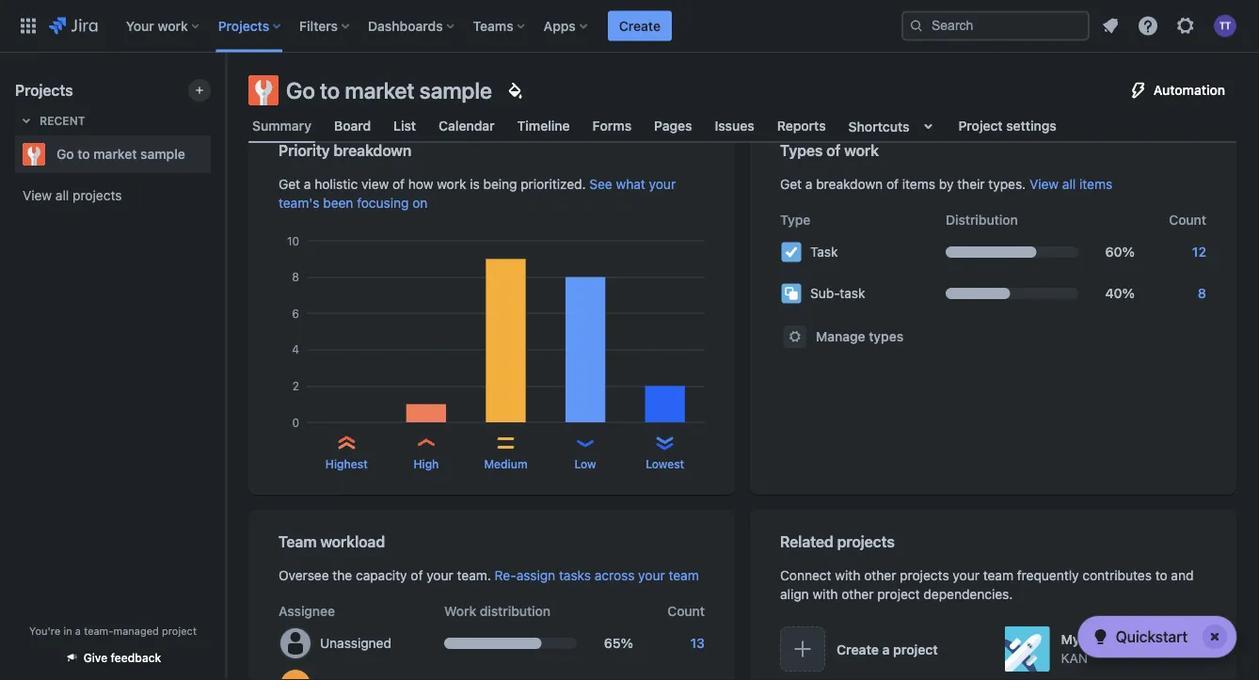 Task type: locate. For each thing, give the bounding box(es) containing it.
feedback
[[111, 652, 161, 665]]

being
[[483, 177, 517, 192]]

2 horizontal spatial projects
[[900, 568, 950, 584]]

project inside button
[[894, 642, 938, 657]]

of right types
[[827, 142, 841, 160]]

1 vertical spatial sample
[[140, 146, 185, 162]]

0 vertical spatial %
[[1123, 244, 1135, 260]]

automation image
[[1128, 79, 1150, 102]]

create inside button
[[619, 18, 661, 33]]

go to market sample
[[286, 77, 492, 104], [56, 146, 185, 162]]

0 horizontal spatial count
[[668, 604, 705, 619]]

project inside tab list
[[959, 118, 1003, 134]]

0 horizontal spatial market
[[94, 146, 137, 162]]

calendar link
[[435, 109, 499, 143]]

go down recent
[[56, 146, 74, 162]]

1 horizontal spatial all
[[1063, 177, 1076, 192]]

projects
[[218, 18, 269, 33], [15, 81, 73, 99]]

1 vertical spatial go
[[56, 146, 74, 162]]

0 vertical spatial project
[[959, 118, 1003, 134]]

project settings
[[959, 118, 1057, 134]]

1 vertical spatial breakdown
[[816, 177, 883, 192]]

project left settings on the right
[[959, 118, 1003, 134]]

tab list containing summary
[[237, 109, 1248, 143]]

0 vertical spatial work
[[158, 18, 188, 33]]

dashboards
[[368, 18, 443, 33]]

priority
[[279, 142, 330, 160]]

1 horizontal spatial items
[[1080, 177, 1113, 192]]

breakdown down board
[[334, 142, 412, 160]]

create project image
[[192, 83, 207, 98]]

1 team from the left
[[669, 568, 699, 584]]

kan
[[1061, 651, 1088, 667]]

breakdown down types of work
[[816, 177, 883, 192]]

1 horizontal spatial sample
[[420, 77, 492, 104]]

other
[[864, 568, 897, 584], [842, 587, 874, 603]]

1 vertical spatial go to market sample
[[56, 146, 185, 162]]

1 vertical spatial projects
[[838, 533, 895, 551]]

create
[[619, 18, 661, 33], [837, 642, 879, 657]]

to
[[320, 77, 340, 104], [77, 146, 90, 162], [1156, 568, 1168, 584]]

automation button
[[1116, 75, 1237, 105]]

issues
[[715, 118, 755, 134]]

1 horizontal spatial project
[[1135, 632, 1180, 648]]

% down 60 % at the right
[[1123, 286, 1135, 301]]

set background color image
[[504, 79, 526, 102]]

to left and
[[1156, 568, 1168, 584]]

0 horizontal spatial sample
[[140, 146, 185, 162]]

0 horizontal spatial items
[[903, 177, 936, 192]]

related
[[780, 533, 834, 551]]

project inside connect with other projects your team frequently contributes to and align with other project dependencies.
[[878, 587, 920, 603]]

project inside my kanban project kan
[[1135, 632, 1180, 648]]

types of work
[[780, 142, 879, 160]]

connect with other projects your team frequently contributes to and align with other project dependencies.
[[780, 568, 1194, 603]]

0 horizontal spatial project
[[959, 118, 1003, 134]]

jira image
[[49, 15, 98, 37], [49, 15, 98, 37]]

0 vertical spatial with
[[835, 568, 861, 584]]

1 vertical spatial other
[[842, 587, 874, 603]]

0 horizontal spatial all
[[55, 188, 69, 203]]

get
[[279, 177, 300, 192], [780, 177, 802, 192]]

1 horizontal spatial market
[[345, 77, 415, 104]]

0 vertical spatial count
[[1170, 212, 1207, 228]]

is
[[470, 177, 480, 192]]

view down collapse recent projects image
[[23, 188, 52, 203]]

market
[[345, 77, 415, 104], [94, 146, 137, 162]]

your left the 'team.'
[[427, 568, 454, 584]]

get for get a holistic view of how work is being prioritized.
[[279, 177, 300, 192]]

2 items from the left
[[1080, 177, 1113, 192]]

sub-task
[[811, 286, 866, 301]]

2 horizontal spatial to
[[1156, 568, 1168, 584]]

your
[[649, 177, 676, 192], [427, 568, 454, 584], [638, 568, 665, 584], [953, 568, 980, 584]]

0 horizontal spatial projects
[[15, 81, 73, 99]]

automation
[[1154, 82, 1226, 98]]

projects right related
[[838, 533, 895, 551]]

0 vertical spatial go to market sample
[[286, 77, 492, 104]]

list
[[394, 118, 416, 134]]

unassigned
[[320, 636, 392, 651]]

summary
[[252, 118, 312, 134]]

1 horizontal spatial work
[[437, 177, 466, 192]]

projects inside connect with other projects your team frequently contributes to and align with other project dependencies.
[[900, 568, 950, 584]]

to down recent
[[77, 146, 90, 162]]

to up board
[[320, 77, 340, 104]]

frequently
[[1017, 568, 1079, 584]]

go to market sample inside go to market sample link
[[56, 146, 185, 162]]

team's
[[279, 195, 320, 211]]

connect
[[780, 568, 832, 584]]

focusing
[[357, 195, 409, 211]]

0 horizontal spatial get
[[279, 177, 300, 192]]

project
[[878, 587, 920, 603], [162, 625, 197, 637], [894, 642, 938, 657]]

go to market sample up "list"
[[286, 77, 492, 104]]

0 vertical spatial projects
[[218, 18, 269, 33]]

count
[[1170, 212, 1207, 228], [668, 604, 705, 619]]

team up dependencies.
[[984, 568, 1014, 584]]

1 horizontal spatial view
[[1030, 177, 1059, 192]]

1 horizontal spatial team
[[984, 568, 1014, 584]]

notifications image
[[1100, 15, 1122, 37]]

project right managed
[[162, 625, 197, 637]]

how
[[408, 177, 434, 192]]

shortcuts button
[[845, 109, 944, 143]]

a for get a holistic view of how work is being prioritized.
[[304, 177, 311, 192]]

all down go to market sample link
[[55, 188, 69, 203]]

create a project
[[837, 642, 938, 657]]

work down shortcuts
[[845, 142, 879, 160]]

1 horizontal spatial go
[[286, 77, 315, 104]]

your inside connect with other projects your team frequently contributes to and align with other project dependencies.
[[953, 568, 980, 584]]

0 vertical spatial go
[[286, 77, 315, 104]]

1 vertical spatial project
[[162, 625, 197, 637]]

1 vertical spatial to
[[77, 146, 90, 162]]

2 get from the left
[[780, 177, 802, 192]]

65
[[604, 636, 621, 651]]

0 horizontal spatial work
[[158, 18, 188, 33]]

2 vertical spatial project
[[894, 642, 938, 657]]

quickstart
[[1116, 628, 1188, 646]]

1 vertical spatial project
[[1135, 632, 1180, 648]]

0 horizontal spatial team
[[669, 568, 699, 584]]

project right kanban
[[1135, 632, 1180, 648]]

2 team from the left
[[984, 568, 1014, 584]]

0 horizontal spatial to
[[77, 146, 90, 162]]

projects up dependencies.
[[900, 568, 950, 584]]

see
[[590, 177, 613, 192]]

sub-
[[811, 286, 840, 301]]

0 vertical spatial to
[[320, 77, 340, 104]]

work left is
[[437, 177, 466, 192]]

12
[[1193, 244, 1207, 260]]

banner containing your work
[[0, 0, 1260, 53]]

0 vertical spatial create
[[619, 18, 661, 33]]

market up "list"
[[345, 77, 415, 104]]

sample
[[420, 77, 492, 104], [140, 146, 185, 162]]

get down types
[[780, 177, 802, 192]]

get up team's
[[279, 177, 300, 192]]

give feedback button
[[53, 643, 173, 674]]

market up view all projects link
[[94, 146, 137, 162]]

work right your
[[158, 18, 188, 33]]

with down related projects
[[835, 568, 861, 584]]

low link
[[575, 457, 597, 473]]

your right what
[[649, 177, 676, 192]]

go up summary
[[286, 77, 315, 104]]

2 vertical spatial %
[[621, 636, 634, 651]]

2 vertical spatial projects
[[900, 568, 950, 584]]

% up 40 %
[[1123, 244, 1135, 260]]

create button
[[608, 11, 672, 41]]

sample left add to starred "image"
[[140, 146, 185, 162]]

13 link
[[691, 636, 705, 651]]

projects up collapse recent projects image
[[15, 81, 73, 99]]

1 get from the left
[[279, 177, 300, 192]]

2 vertical spatial to
[[1156, 568, 1168, 584]]

team up the 13 link
[[669, 568, 699, 584]]

project up create a project
[[878, 587, 920, 603]]

2 horizontal spatial work
[[845, 142, 879, 160]]

lowest
[[646, 458, 685, 471]]

0 vertical spatial projects
[[73, 188, 122, 203]]

view
[[361, 177, 389, 192]]

1 horizontal spatial projects
[[838, 533, 895, 551]]

your up dependencies.
[[953, 568, 980, 584]]

by
[[939, 177, 954, 192]]

workload
[[320, 533, 385, 551]]

view all projects link
[[15, 179, 211, 213]]

1 horizontal spatial create
[[837, 642, 879, 657]]

0 vertical spatial project
[[878, 587, 920, 603]]

items up the 60
[[1080, 177, 1113, 192]]

a inside button
[[883, 642, 890, 657]]

0 horizontal spatial projects
[[73, 188, 122, 203]]

1 horizontal spatial to
[[320, 77, 340, 104]]

1 vertical spatial create
[[837, 642, 879, 657]]

view right "types."
[[1030, 177, 1059, 192]]

1 vertical spatial %
[[1123, 286, 1135, 301]]

0 horizontal spatial go to market sample
[[56, 146, 185, 162]]

0 horizontal spatial breakdown
[[334, 142, 412, 160]]

shortcuts
[[849, 118, 910, 134]]

your profile and settings image
[[1214, 15, 1237, 37]]

re-
[[495, 568, 517, 584]]

project
[[959, 118, 1003, 134], [1135, 632, 1180, 648]]

1 vertical spatial count
[[668, 604, 705, 619]]

projects up 'sidebar navigation' image
[[218, 18, 269, 33]]

projects down go to market sample link
[[73, 188, 122, 203]]

project down dependencies.
[[894, 642, 938, 657]]

and
[[1172, 568, 1194, 584]]

board
[[334, 118, 371, 134]]

with down connect on the bottom right of page
[[813, 587, 838, 603]]

lowest image
[[654, 432, 677, 455]]

work distribution
[[444, 604, 551, 619]]

low image
[[574, 432, 597, 455]]

view all projects
[[23, 188, 122, 203]]

1 horizontal spatial count
[[1170, 212, 1207, 228]]

calendar
[[439, 118, 495, 134]]

items
[[903, 177, 936, 192], [1080, 177, 1113, 192]]

all
[[1063, 177, 1076, 192], [55, 188, 69, 203]]

capacity
[[356, 568, 407, 584]]

issues link
[[711, 109, 759, 143]]

go to market sample up view all projects link
[[56, 146, 185, 162]]

items left by
[[903, 177, 936, 192]]

sample up calendar
[[420, 77, 492, 104]]

60 %
[[1106, 244, 1135, 260]]

% down across at the bottom
[[621, 636, 634, 651]]

task
[[840, 286, 866, 301]]

all right "types."
[[1063, 177, 1076, 192]]

banner
[[0, 0, 1260, 53]]

team-
[[84, 625, 113, 637]]

1 horizontal spatial get
[[780, 177, 802, 192]]

highest link
[[326, 457, 368, 473]]

medium image
[[495, 432, 517, 455]]

of left by
[[887, 177, 899, 192]]

projects
[[73, 188, 122, 203], [838, 533, 895, 551], [900, 568, 950, 584]]

1 horizontal spatial projects
[[218, 18, 269, 33]]

filters
[[300, 18, 338, 33]]

highest image
[[335, 432, 358, 455]]

count up the 13 link
[[668, 604, 705, 619]]

a
[[304, 177, 311, 192], [806, 177, 813, 192], [75, 625, 81, 637], [883, 642, 890, 657]]

prioritized.
[[521, 177, 586, 192]]

create inside button
[[837, 642, 879, 657]]

add to starred image
[[205, 143, 228, 166]]

appswitcher icon image
[[17, 15, 40, 37]]

count up 12
[[1170, 212, 1207, 228]]

contributes
[[1083, 568, 1152, 584]]

tab list
[[237, 109, 1248, 143]]

holistic
[[315, 177, 358, 192]]

0 horizontal spatial create
[[619, 18, 661, 33]]

0 vertical spatial sample
[[420, 77, 492, 104]]

0 vertical spatial market
[[345, 77, 415, 104]]

1 vertical spatial projects
[[15, 81, 73, 99]]



Task type: vqa. For each thing, say whether or not it's contained in the screenshot.
See what your team's been focusing on
yes



Task type: describe. For each thing, give the bounding box(es) containing it.
highest
[[326, 458, 368, 471]]

60
[[1106, 244, 1123, 260]]

high link
[[414, 457, 439, 473]]

reports link
[[774, 109, 830, 143]]

assign
[[517, 568, 556, 584]]

sidebar navigation image
[[205, 75, 247, 113]]

count for types of work
[[1170, 212, 1207, 228]]

0 horizontal spatial go
[[56, 146, 74, 162]]

dismiss quickstart image
[[1200, 622, 1230, 652]]

collapse recent projects image
[[15, 109, 38, 132]]

align
[[780, 587, 809, 603]]

give feedback
[[84, 652, 161, 665]]

high
[[414, 458, 439, 471]]

1 items from the left
[[903, 177, 936, 192]]

settings image
[[1175, 15, 1198, 37]]

board link
[[330, 109, 375, 143]]

2 vertical spatial work
[[437, 177, 466, 192]]

0 horizontal spatial view
[[23, 188, 52, 203]]

oversee the capacity of your team. re-assign tasks across your team
[[279, 568, 699, 584]]

% for types of work
[[1123, 244, 1135, 260]]

manage types link
[[773, 322, 915, 352]]

a for get a breakdown of items by their types. view all items
[[806, 177, 813, 192]]

tasks
[[559, 568, 591, 584]]

teams button
[[468, 11, 533, 41]]

team workload
[[279, 533, 385, 551]]

get a breakdown of items by their types. view all items
[[780, 177, 1113, 192]]

help image
[[1137, 15, 1160, 37]]

create for create a project
[[837, 642, 879, 657]]

create a project button
[[773, 619, 990, 680]]

managed
[[113, 625, 159, 637]]

40
[[1106, 286, 1123, 301]]

been
[[323, 195, 353, 211]]

task
[[811, 244, 838, 260]]

sample inside go to market sample link
[[140, 146, 185, 162]]

filters button
[[294, 11, 357, 41]]

a for create a project
[[883, 642, 890, 657]]

projects inside view all projects link
[[73, 188, 122, 203]]

40 %
[[1106, 286, 1135, 301]]

apps
[[544, 18, 576, 33]]

types
[[780, 142, 823, 160]]

check image
[[1090, 626, 1112, 649]]

team
[[279, 533, 317, 551]]

your right across at the bottom
[[638, 568, 665, 584]]

your inside see what your team's been focusing on
[[649, 177, 676, 192]]

forms link
[[589, 109, 636, 143]]

go to market sample link
[[15, 136, 203, 173]]

unassigned image
[[281, 629, 311, 659]]

distribution
[[480, 604, 551, 619]]

of left the how
[[393, 177, 405, 192]]

view all items link
[[1030, 177, 1113, 192]]

give
[[84, 652, 108, 665]]

count for team workload
[[668, 604, 705, 619]]

work inside dropdown button
[[158, 18, 188, 33]]

12 link
[[1193, 244, 1207, 260]]

list link
[[390, 109, 420, 143]]

teams
[[473, 18, 514, 33]]

primary element
[[11, 0, 902, 52]]

get for get a breakdown of items by their types. view all items
[[780, 177, 802, 192]]

kanban
[[1084, 632, 1132, 648]]

my kanban project kan
[[1061, 632, 1180, 667]]

oversee
[[279, 568, 329, 584]]

0 vertical spatial other
[[864, 568, 897, 584]]

reports
[[777, 118, 826, 134]]

related projects
[[780, 533, 895, 551]]

on
[[413, 195, 428, 211]]

lowest link
[[646, 457, 685, 473]]

re-assign tasks across your team link
[[495, 568, 699, 584]]

projects button
[[213, 11, 288, 41]]

projects inside dropdown button
[[218, 18, 269, 33]]

dashboards button
[[363, 11, 462, 41]]

1 vertical spatial market
[[94, 146, 137, 162]]

see what your team's been focusing on
[[279, 177, 676, 211]]

medium link
[[484, 457, 528, 473]]

your
[[126, 18, 154, 33]]

1 horizontal spatial go to market sample
[[286, 77, 492, 104]]

recent
[[40, 114, 85, 127]]

1 vertical spatial work
[[845, 142, 879, 160]]

13
[[691, 636, 705, 651]]

1 vertical spatial with
[[813, 587, 838, 603]]

8
[[1198, 286, 1207, 301]]

high image
[[415, 432, 438, 455]]

project settings link
[[955, 109, 1061, 143]]

type
[[780, 212, 811, 228]]

65 %
[[604, 636, 634, 651]]

medium
[[484, 458, 528, 471]]

your work
[[126, 18, 188, 33]]

Search field
[[902, 11, 1090, 41]]

forms
[[593, 118, 632, 134]]

team inside connect with other projects your team frequently contributes to and align with other project dependencies.
[[984, 568, 1014, 584]]

their
[[958, 177, 985, 192]]

to inside connect with other projects your team frequently contributes to and align with other project dependencies.
[[1156, 568, 1168, 584]]

quickstart button
[[1079, 617, 1237, 658]]

get a holistic view of how work is being prioritized.
[[279, 177, 590, 192]]

search image
[[909, 18, 925, 33]]

dependencies.
[[924, 587, 1013, 603]]

1 horizontal spatial breakdown
[[816, 177, 883, 192]]

pages link
[[651, 109, 696, 143]]

of right capacity
[[411, 568, 423, 584]]

your work button
[[120, 11, 207, 41]]

0 vertical spatial breakdown
[[334, 142, 412, 160]]

you're
[[29, 625, 60, 637]]

pages
[[654, 118, 693, 134]]

% for team workload
[[621, 636, 634, 651]]

you're in a team-managed project
[[29, 625, 197, 637]]

create for create
[[619, 18, 661, 33]]

priority breakdown
[[279, 142, 412, 160]]

what
[[616, 177, 646, 192]]

types
[[869, 329, 904, 345]]



